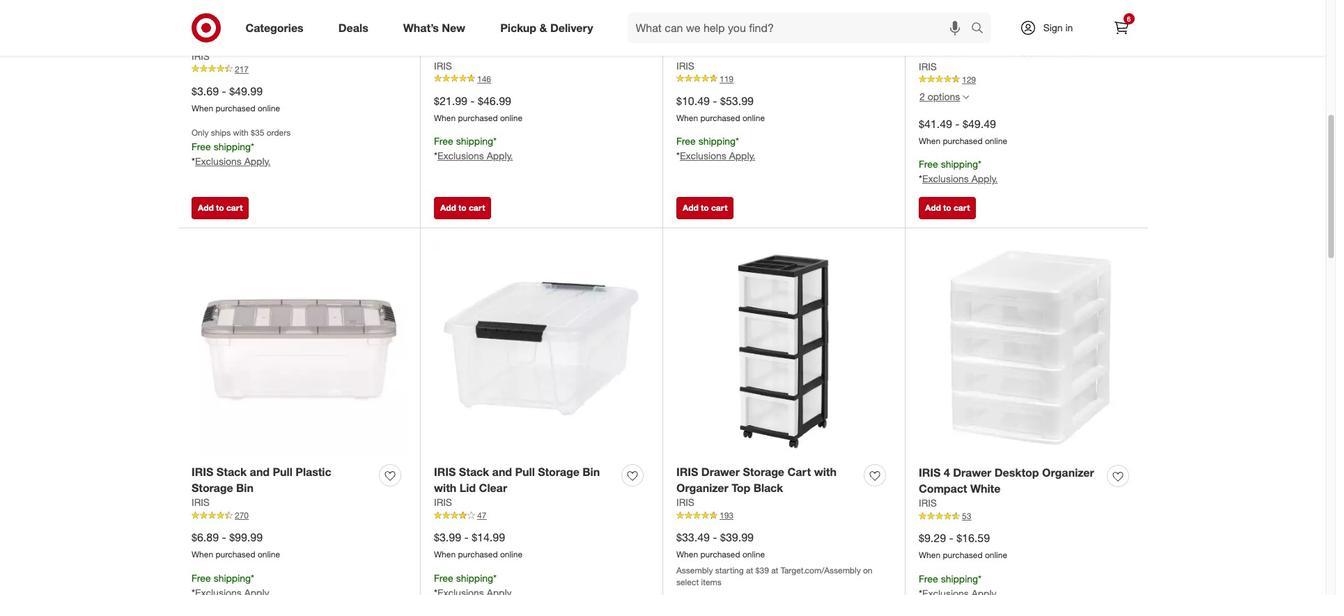 Task type: describe. For each thing, give the bounding box(es) containing it.
bin for iris 45qt plastic storage container bin with secure lid and latching buckles clear
[[975, 44, 992, 58]]

purchased for $49.49
[[943, 136, 983, 146]]

when for $3.69
[[192, 103, 213, 113]]

- for $3.69
[[222, 84, 226, 98]]

$14.99
[[472, 531, 505, 545]]

and inside iris 45qt plastic storage container bin with secure lid and latching buckles clear
[[1080, 44, 1100, 58]]

add to cart button for $3.69
[[192, 197, 249, 219]]

iris inside iris 4 drawer desktop organizer compact white
[[919, 466, 941, 480]]

iris stack and pull plastic storage bin link
[[192, 465, 374, 496]]

* down $41.49
[[919, 173, 923, 185]]

$3.99 - $14.99 when purchased online
[[434, 531, 523, 561]]

on
[[863, 566, 873, 576]]

* down $10.49
[[677, 150, 680, 162]]

bin inside iris weatherpro plastic storage bin clear with lid
[[434, 44, 452, 58]]

free shipping * * exclusions apply. for $49.49
[[919, 158, 998, 185]]

storage inside iris stack and pull plastic storage bin
[[192, 481, 233, 495]]

shipping down the $3.99 - $14.99 when purchased online
[[456, 573, 493, 585]]

what's new
[[403, 21, 466, 35]]

when for $10.49
[[677, 113, 698, 123]]

storage inside iris drawer storage cart with organizer top black
[[743, 465, 785, 479]]

iris inside iris 45qt plastic storage container bin with secure lid and latching buckles clear
[[919, 28, 941, 42]]

add to cart for $41.49
[[926, 203, 970, 213]]

secure
[[1021, 44, 1058, 58]]

with inside iris drawer storage cart with organizer top black
[[814, 465, 837, 479]]

weatherpro
[[459, 28, 521, 42]]

plastic inside iris weatherpro plastic storage bin clear with lid
[[525, 28, 560, 42]]

purchased for $14.99
[[458, 550, 498, 561]]

search button
[[965, 13, 998, 46]]

assembly
[[677, 566, 713, 576]]

iris link for iris heavy duty plastic storage bin with durable lid
[[677, 59, 695, 73]]

- for $33.49
[[713, 531, 718, 545]]

to for $21.99
[[459, 203, 467, 213]]

* down "only"
[[192, 155, 195, 167]]

exclusions apply. link for $41.49
[[923, 173, 998, 185]]

cart for $49.49
[[954, 203, 970, 213]]

organizer inside iris drawer storage cart with organizer top black
[[677, 481, 729, 495]]

iris snap top plastic storage bin
[[192, 28, 370, 42]]

purchased for $16.59
[[943, 551, 983, 561]]

$3.69 - $49.99 when purchased online
[[192, 84, 280, 113]]

apply. inside only ships with $35 orders free shipping * * exclusions apply.
[[244, 155, 271, 167]]

217
[[235, 64, 249, 74]]

clear inside iris stack and pull storage bin with lid clear
[[479, 481, 507, 495]]

add for $21.99
[[440, 203, 456, 213]]

with inside only ships with $35 orders free shipping * * exclusions apply.
[[233, 127, 249, 138]]

iris inside iris stack and pull storage bin with lid clear
[[434, 465, 456, 479]]

free down the $6.89 on the bottom of the page
[[192, 573, 211, 585]]

iris inside iris weatherpro plastic storage bin clear with lid
[[434, 28, 456, 42]]

146
[[477, 74, 491, 84]]

iris stack and pull storage bin with lid clear link
[[434, 465, 616, 496]]

when for $6.89
[[192, 550, 213, 561]]

purchased for $39.99
[[701, 550, 741, 561]]

plastic inside iris heavy duty plastic storage bin with durable lid
[[765, 28, 801, 42]]

durable
[[723, 44, 764, 58]]

$9.29 - $16.59 when purchased online
[[919, 532, 1008, 561]]

plastic inside iris 45qt plastic storage container bin with secure lid and latching buckles clear
[[970, 28, 1006, 42]]

free shipping * * exclusions apply. for $53.99
[[677, 135, 756, 162]]

all colors element
[[963, 92, 970, 101]]

exclusions apply. link down ships
[[195, 155, 271, 167]]

$10.49
[[677, 94, 710, 108]]

add to cart button for $21.99
[[434, 197, 492, 219]]

shipping down $21.99 - $46.99 when purchased online
[[456, 135, 493, 147]]

storage inside iris stack and pull storage bin with lid clear
[[538, 465, 580, 479]]

apply. for $10.49 - $53.99
[[729, 150, 756, 162]]

$33.49
[[677, 531, 710, 545]]

iris 4 drawer desktop organizer compact white link
[[919, 465, 1102, 497]]

iris heavy duty plastic storage bin with durable lid link
[[677, 27, 859, 59]]

add to cart for $10.49
[[683, 203, 728, 213]]

iris heavy duty plastic storage bin with durable lid
[[677, 28, 846, 58]]

purchased for $46.99
[[458, 113, 498, 123]]

add to cart for $21.99
[[440, 203, 485, 213]]

shipping inside only ships with $35 orders free shipping * * exclusions apply.
[[214, 141, 251, 152]]

$21.99 - $46.99 when purchased online
[[434, 94, 523, 123]]

items
[[701, 578, 722, 588]]

sign
[[1044, 22, 1063, 33]]

sign in
[[1044, 22, 1074, 33]]

free down $41.49
[[919, 158, 939, 170]]

online for $46.99
[[500, 113, 523, 123]]

$6.89 - $99.99 when purchased online
[[192, 531, 280, 561]]

stack for bin
[[217, 465, 247, 479]]

exclusions apply. link for $21.99
[[438, 150, 513, 162]]

iris stack and pull plastic storage bin
[[192, 465, 331, 495]]

iris link for iris stack and pull plastic storage bin
[[192, 496, 210, 510]]

iris 45qt plastic storage container bin with secure lid and latching buckles clear link
[[919, 28, 1102, 74]]

$16.59
[[957, 532, 990, 546]]

target.com/assembly
[[781, 566, 861, 576]]

* down $35
[[251, 141, 254, 152]]

* down the $6.89 - $99.99 when purchased online
[[251, 573, 254, 585]]

4
[[944, 466, 950, 480]]

ships
[[211, 127, 231, 138]]

iris link for iris 45qt plastic storage container bin with secure lid and latching buckles clear
[[919, 60, 937, 74]]

add to cart for $3.69
[[198, 203, 243, 213]]

only ships with $35 orders free shipping * * exclusions apply.
[[192, 127, 291, 167]]

snap
[[217, 28, 244, 42]]

all colors image
[[963, 94, 970, 100]]

to for $3.69
[[216, 203, 224, 213]]

iris inside iris stack and pull plastic storage bin
[[192, 465, 214, 479]]

with for 45qt
[[995, 44, 1018, 58]]

cart
[[788, 465, 811, 479]]

$41.49 - $49.49 when purchased online
[[919, 117, 1008, 146]]

duty
[[737, 28, 762, 42]]

orders
[[267, 127, 291, 138]]

online for $14.99
[[500, 550, 523, 561]]

online for $49.99
[[258, 103, 280, 113]]

add for $10.49
[[683, 203, 699, 213]]

shipping down $9.29 - $16.59 when purchased online
[[941, 574, 979, 586]]

$39
[[756, 566, 769, 576]]

119 link
[[677, 73, 891, 85]]

delivery
[[551, 21, 593, 35]]

search
[[965, 22, 998, 36]]

shipping down the $6.89 - $99.99 when purchased online
[[214, 573, 251, 585]]

$9.29
[[919, 532, 946, 546]]

270
[[235, 511, 249, 522]]

online for $16.59
[[985, 551, 1008, 561]]

storage inside iris weatherpro plastic storage bin clear with lid
[[564, 28, 605, 42]]

free down $21.99
[[434, 135, 454, 147]]

45qt
[[944, 28, 967, 42]]

white
[[971, 482, 1001, 496]]

146 link
[[434, 73, 649, 85]]

* down $21.99
[[434, 150, 438, 162]]

lid inside iris 45qt plastic storage container bin with secure lid and latching buckles clear
[[1061, 44, 1077, 58]]

lid inside iris weatherpro plastic storage bin clear with lid
[[512, 44, 528, 58]]

* down the $3.99 - $14.99 when purchased online
[[493, 573, 497, 585]]

&
[[540, 21, 547, 35]]

container
[[919, 44, 972, 58]]

organizer inside iris 4 drawer desktop organizer compact white
[[1043, 466, 1095, 480]]

free down $10.49
[[677, 135, 696, 147]]

iris weatherpro plastic storage bin clear with lid link
[[434, 27, 616, 59]]

apply. for $41.49 - $49.49
[[972, 173, 998, 185]]

bin for iris stack and pull storage bin with lid clear
[[583, 465, 600, 479]]

- for $41.49
[[956, 117, 960, 131]]

iris link for iris weatherpro plastic storage bin clear with lid
[[434, 59, 452, 73]]

lid inside iris heavy duty plastic storage bin with durable lid
[[767, 44, 784, 58]]

exclusions for $10.49
[[680, 150, 727, 162]]

47
[[477, 511, 487, 522]]

free shipping * for $6.89
[[192, 573, 254, 585]]

$10.49 - $53.99 when purchased online
[[677, 94, 765, 123]]

stack for with
[[459, 465, 489, 479]]

sign in link
[[1008, 13, 1095, 43]]

add for $41.49
[[926, 203, 941, 213]]

* down $41.49 - $49.49 when purchased online
[[979, 158, 982, 170]]

2 options
[[920, 90, 961, 102]]

add for $3.69
[[198, 203, 214, 213]]

129
[[962, 74, 976, 85]]

desktop
[[995, 466, 1039, 480]]

shipping down $41.49 - $49.49 when purchased online
[[941, 158, 979, 170]]

cart for $53.99
[[712, 203, 728, 213]]

top inside iris snap top plastic storage bin link
[[247, 28, 266, 42]]

drawer inside iris 4 drawer desktop organizer compact white
[[953, 466, 992, 480]]

* down $21.99 - $46.99 when purchased online
[[493, 135, 497, 147]]

119
[[720, 74, 734, 84]]

pickup
[[500, 21, 537, 35]]

iris link for iris drawer storage cart with organizer top black
[[677, 496, 695, 510]]

storage up 217 link
[[308, 28, 349, 42]]

buckles
[[969, 60, 1011, 74]]

iris 45qt plastic storage container bin with secure lid and latching buckles clear
[[919, 28, 1100, 74]]

$53.99
[[721, 94, 754, 108]]

bin for iris snap top plastic storage bin
[[352, 28, 370, 42]]

- for $9.29
[[950, 532, 954, 546]]

add to cart button for $41.49
[[919, 197, 977, 219]]



Task type: locate. For each thing, give the bounding box(es) containing it.
when down $9.29
[[919, 551, 941, 561]]

add to cart button for $10.49
[[677, 197, 734, 219]]

clear inside iris 45qt plastic storage container bin with secure lid and latching buckles clear
[[1014, 60, 1042, 74]]

and down sign in link
[[1080, 44, 1100, 58]]

iris 45qt plastic storage container bin with secure lid and latching buckles clear image
[[919, 0, 1135, 20], [919, 0, 1135, 20]]

1 to from the left
[[216, 203, 224, 213]]

exclusions down ships
[[195, 155, 242, 167]]

- right $3.69
[[222, 84, 226, 98]]

2 vertical spatial clear
[[479, 481, 507, 495]]

1 horizontal spatial pull
[[515, 465, 535, 479]]

$39.99
[[721, 531, 754, 545]]

with up the $3.99
[[434, 481, 457, 495]]

with right cart
[[814, 465, 837, 479]]

pull for storage
[[515, 465, 535, 479]]

$49.49
[[963, 117, 997, 131]]

iris inside iris drawer storage cart with organizer top black
[[677, 465, 699, 479]]

2 add from the left
[[440, 203, 456, 213]]

storage right &
[[564, 28, 605, 42]]

What can we help you find? suggestions appear below search field
[[628, 13, 975, 43]]

- inside $33.49 - $39.99 when purchased online assembly starting at $39 at target.com/assembly  on select items
[[713, 531, 718, 545]]

when
[[192, 103, 213, 113], [434, 113, 456, 123], [677, 113, 698, 123], [919, 136, 941, 146], [192, 550, 213, 561], [434, 550, 456, 561], [677, 550, 698, 561], [919, 551, 941, 561]]

iris link up $10.49
[[677, 59, 695, 73]]

iris link for iris snap top plastic storage bin
[[192, 49, 210, 63]]

lid down pickup
[[512, 44, 528, 58]]

clear
[[455, 44, 483, 58], [1014, 60, 1042, 74], [479, 481, 507, 495]]

purchased down $14.99
[[458, 550, 498, 561]]

0 vertical spatial organizer
[[1043, 466, 1095, 480]]

top right snap
[[247, 28, 266, 42]]

apply. down $10.49 - $53.99 when purchased online
[[729, 150, 756, 162]]

pickup & delivery link
[[489, 13, 611, 43]]

free shipping * for $9.29
[[919, 574, 982, 586]]

iris heavy duty plastic storage bin with durable lid image
[[677, 0, 891, 19], [677, 0, 891, 19]]

- inside $41.49 - $49.49 when purchased online
[[956, 117, 960, 131]]

53
[[962, 512, 972, 522]]

purchased inside the $3.99 - $14.99 when purchased online
[[458, 550, 498, 561]]

2 add to cart from the left
[[440, 203, 485, 213]]

exclusions inside only ships with $35 orders free shipping * * exclusions apply.
[[195, 155, 242, 167]]

iris link up $3.69
[[192, 49, 210, 63]]

* down $10.49 - $53.99 when purchased online
[[736, 135, 739, 147]]

online for $53.99
[[743, 113, 765, 123]]

0 horizontal spatial stack
[[217, 465, 247, 479]]

and inside iris stack and pull plastic storage bin
[[250, 465, 270, 479]]

iris drawer storage cart with organizer top black
[[677, 465, 837, 495]]

exclusions
[[438, 150, 484, 162], [680, 150, 727, 162], [195, 155, 242, 167], [923, 173, 969, 185]]

bin
[[352, 28, 370, 42], [434, 44, 452, 58], [677, 44, 694, 58], [975, 44, 992, 58], [583, 465, 600, 479], [236, 481, 254, 495]]

when inside $33.49 - $39.99 when purchased online assembly starting at $39 at target.com/assembly  on select items
[[677, 550, 698, 561]]

3 cart from the left
[[712, 203, 728, 213]]

purchased inside the $6.89 - $99.99 when purchased online
[[216, 550, 255, 561]]

4 add from the left
[[926, 203, 941, 213]]

top left black
[[732, 481, 751, 495]]

at left $39
[[746, 566, 754, 576]]

latching
[[919, 60, 965, 74]]

bin up 270 on the left bottom of page
[[236, 481, 254, 495]]

online for $39.99
[[743, 550, 765, 561]]

and up 47 link
[[492, 465, 512, 479]]

0 horizontal spatial free shipping * * exclusions apply.
[[434, 135, 513, 162]]

purchased inside $21.99 - $46.99 when purchased online
[[458, 113, 498, 123]]

$41.49
[[919, 117, 953, 131]]

6 link
[[1106, 13, 1137, 43]]

bin left "what's" in the left top of the page
[[352, 28, 370, 42]]

iris link up $21.99
[[434, 59, 452, 73]]

lid
[[512, 44, 528, 58], [767, 44, 784, 58], [1061, 44, 1077, 58], [460, 481, 476, 495]]

1 add to cart from the left
[[198, 203, 243, 213]]

options
[[928, 90, 961, 102]]

storage up 47 link
[[538, 465, 580, 479]]

0 horizontal spatial free shipping *
[[192, 573, 254, 585]]

purchased inside $9.29 - $16.59 when purchased online
[[943, 551, 983, 561]]

1 cart from the left
[[226, 203, 243, 213]]

$21.99
[[434, 94, 468, 108]]

iris stack and pull storage bin with lid clear
[[434, 465, 600, 495]]

53 link
[[919, 511, 1135, 523]]

at
[[746, 566, 754, 576], [772, 566, 779, 576]]

217 link
[[192, 63, 406, 76]]

iris link up $33.49
[[677, 496, 695, 510]]

0 vertical spatial top
[[247, 28, 266, 42]]

online inside $41.49 - $49.49 when purchased online
[[985, 136, 1008, 146]]

$46.99
[[478, 94, 512, 108]]

when for $33.49
[[677, 550, 698, 561]]

when down $21.99
[[434, 113, 456, 123]]

4 to from the left
[[944, 203, 952, 213]]

with inside iris stack and pull storage bin with lid clear
[[434, 481, 457, 495]]

$99.99
[[229, 531, 263, 545]]

online inside $9.29 - $16.59 when purchased online
[[985, 551, 1008, 561]]

1 at from the left
[[746, 566, 754, 576]]

starting
[[716, 566, 744, 576]]

purchased down $53.99
[[701, 113, 741, 123]]

online up orders
[[258, 103, 280, 113]]

free shipping * down $9.29 - $16.59 when purchased online
[[919, 574, 982, 586]]

online down $16.59
[[985, 551, 1008, 561]]

to for $41.49
[[944, 203, 952, 213]]

iris weatherpro plastic storage bin clear with lid
[[434, 28, 605, 58]]

$3.69
[[192, 84, 219, 98]]

* down $9.29 - $16.59 when purchased online
[[979, 574, 982, 586]]

2 cart from the left
[[469, 203, 485, 213]]

4 add to cart from the left
[[926, 203, 970, 213]]

2 pull from the left
[[515, 465, 535, 479]]

1 pull from the left
[[273, 465, 293, 479]]

exclusions for $21.99
[[438, 150, 484, 162]]

- right $33.49
[[713, 531, 718, 545]]

drawer
[[702, 465, 740, 479], [953, 466, 992, 480]]

to for $10.49
[[701, 203, 709, 213]]

heavy
[[702, 28, 734, 42]]

iris
[[192, 28, 214, 42], [434, 28, 456, 42], [677, 28, 699, 42], [919, 28, 941, 42], [192, 50, 210, 62], [434, 60, 452, 71], [677, 60, 695, 71], [919, 60, 937, 72], [192, 465, 214, 479], [434, 465, 456, 479], [677, 465, 699, 479], [919, 466, 941, 480], [192, 497, 210, 509], [434, 497, 452, 509], [677, 497, 695, 509], [919, 498, 937, 510]]

bin for iris heavy duty plastic storage bin with durable lid
[[677, 44, 694, 58]]

bin inside iris heavy duty plastic storage bin with durable lid
[[677, 44, 694, 58]]

purchased down $49.49
[[943, 136, 983, 146]]

1 horizontal spatial drawer
[[953, 466, 992, 480]]

free down the $3.99
[[434, 573, 454, 585]]

- right the $6.89 on the bottom of the page
[[222, 531, 226, 545]]

6
[[1127, 15, 1131, 23]]

0 horizontal spatial at
[[746, 566, 754, 576]]

free shipping * * exclusions apply. for $46.99
[[434, 135, 513, 162]]

free shipping * down the $6.89 - $99.99 when purchased online
[[192, 573, 254, 585]]

storage up secure
[[1009, 28, 1051, 42]]

iris link down container
[[919, 60, 937, 74]]

2 horizontal spatial free shipping *
[[919, 574, 982, 586]]

0 vertical spatial clear
[[455, 44, 483, 58]]

online up $39
[[743, 550, 765, 561]]

- for $10.49
[[713, 94, 718, 108]]

with down weatherpro
[[486, 44, 508, 58]]

purchased for $49.99
[[216, 103, 255, 113]]

and inside iris stack and pull storage bin with lid clear
[[492, 465, 512, 479]]

online inside $21.99 - $46.99 when purchased online
[[500, 113, 523, 123]]

drawer up 193
[[702, 465, 740, 479]]

stack up 270 on the left bottom of page
[[217, 465, 247, 479]]

bin up buckles
[[975, 44, 992, 58]]

deals link
[[327, 13, 386, 43]]

free shipping * * exclusions apply.
[[434, 135, 513, 162], [677, 135, 756, 162], [919, 158, 998, 185]]

online for $49.49
[[985, 136, 1008, 146]]

1 stack from the left
[[217, 465, 247, 479]]

2
[[920, 90, 925, 102]]

top inside iris drawer storage cart with organizer top black
[[732, 481, 751, 495]]

exclusions apply. link down $10.49 - $53.99 when purchased online
[[680, 150, 756, 162]]

what's
[[403, 21, 439, 35]]

purchased for $53.99
[[701, 113, 741, 123]]

purchased down $99.99
[[216, 550, 255, 561]]

online down "$46.99" on the top
[[500, 113, 523, 123]]

when for $9.29
[[919, 551, 941, 561]]

apply. for $21.99 - $46.99
[[487, 150, 513, 162]]

1 horizontal spatial and
[[492, 465, 512, 479]]

4 add to cart button from the left
[[919, 197, 977, 219]]

purchased
[[216, 103, 255, 113], [458, 113, 498, 123], [701, 113, 741, 123], [943, 136, 983, 146], [216, 550, 255, 561], [458, 550, 498, 561], [701, 550, 741, 561], [943, 551, 983, 561]]

deals
[[339, 21, 368, 35]]

free
[[434, 135, 454, 147], [677, 135, 696, 147], [192, 141, 211, 152], [919, 158, 939, 170], [192, 573, 211, 585], [434, 573, 454, 585], [919, 574, 939, 586]]

with
[[486, 44, 508, 58], [697, 44, 720, 58], [995, 44, 1018, 58], [233, 127, 249, 138], [814, 465, 837, 479], [434, 481, 457, 495]]

2 add to cart button from the left
[[434, 197, 492, 219]]

- inside $9.29 - $16.59 when purchased online
[[950, 532, 954, 546]]

purchased inside $3.69 - $49.99 when purchased online
[[216, 103, 255, 113]]

2 to from the left
[[459, 203, 467, 213]]

129 link
[[919, 74, 1135, 86]]

2 at from the left
[[772, 566, 779, 576]]

1 vertical spatial top
[[732, 481, 751, 495]]

free shipping *
[[192, 573, 254, 585], [434, 573, 497, 585], [919, 574, 982, 586]]

purchased up starting
[[701, 550, 741, 561]]

select
[[677, 578, 699, 588]]

new
[[442, 21, 466, 35]]

free down "only"
[[192, 141, 211, 152]]

lid inside iris stack and pull storage bin with lid clear
[[460, 481, 476, 495]]

when inside the $6.89 - $99.99 when purchased online
[[192, 550, 213, 561]]

with up buckles
[[995, 44, 1018, 58]]

3 add to cart button from the left
[[677, 197, 734, 219]]

purchased down $49.99
[[216, 103, 255, 113]]

pull for plastic
[[273, 465, 293, 479]]

storage up 119 link
[[804, 28, 846, 42]]

with for weatherpro
[[486, 44, 508, 58]]

when inside $10.49 - $53.99 when purchased online
[[677, 113, 698, 123]]

when inside $9.29 - $16.59 when purchased online
[[919, 551, 941, 561]]

1 horizontal spatial free shipping *
[[434, 573, 497, 585]]

purchased down $16.59
[[943, 551, 983, 561]]

3 add to cart from the left
[[683, 203, 728, 213]]

categories link
[[234, 13, 321, 43]]

online down $49.49
[[985, 136, 1008, 146]]

$35
[[251, 127, 264, 138]]

free inside only ships with $35 orders free shipping * * exclusions apply.
[[192, 141, 211, 152]]

iris link for iris stack and pull storage bin with lid clear
[[434, 496, 452, 510]]

- inside $3.69 - $49.99 when purchased online
[[222, 84, 226, 98]]

193
[[720, 511, 734, 522]]

1 horizontal spatial top
[[732, 481, 751, 495]]

purchased inside $41.49 - $49.49 when purchased online
[[943, 136, 983, 146]]

free shipping * for $3.99
[[434, 573, 497, 585]]

and for iris stack and pull plastic storage bin
[[250, 465, 270, 479]]

with inside iris heavy duty plastic storage bin with durable lid
[[697, 44, 720, 58]]

with for stack
[[434, 481, 457, 495]]

and for iris stack and pull storage bin with lid clear
[[492, 465, 512, 479]]

bin inside iris stack and pull plastic storage bin
[[236, 481, 254, 495]]

exclusions down $41.49 - $49.49 when purchased online
[[923, 173, 969, 185]]

- inside $10.49 - $53.99 when purchased online
[[713, 94, 718, 108]]

2 horizontal spatial free shipping * * exclusions apply.
[[919, 158, 998, 185]]

free shipping * down the $3.99 - $14.99 when purchased online
[[434, 573, 497, 585]]

clear down weatherpro
[[455, 44, 483, 58]]

pull up 270 link
[[273, 465, 293, 479]]

0 horizontal spatial drawer
[[702, 465, 740, 479]]

with inside iris 45qt plastic storage container bin with secure lid and latching buckles clear
[[995, 44, 1018, 58]]

- inside the $6.89 - $99.99 when purchased online
[[222, 531, 226, 545]]

online for $99.99
[[258, 550, 280, 561]]

1 add to cart button from the left
[[192, 197, 249, 219]]

with inside iris weatherpro plastic storage bin clear with lid
[[486, 44, 508, 58]]

stack inside iris stack and pull storage bin with lid clear
[[459, 465, 489, 479]]

iris inside iris heavy duty plastic storage bin with durable lid
[[677, 28, 699, 42]]

free down $9.29
[[919, 574, 939, 586]]

- inside $21.99 - $46.99 when purchased online
[[471, 94, 475, 108]]

purchased inside $33.49 - $39.99 when purchased online assembly starting at $39 at target.com/assembly  on select items
[[701, 550, 741, 561]]

online down $14.99
[[500, 550, 523, 561]]

$33.49 - $39.99 when purchased online assembly starting at $39 at target.com/assembly  on select items
[[677, 531, 873, 588]]

pull inside iris stack and pull plastic storage bin
[[273, 465, 293, 479]]

iris 4 drawer desktop organizer compact white image
[[919, 242, 1135, 457], [919, 242, 1135, 457]]

- inside the $3.99 - $14.99 when purchased online
[[464, 531, 469, 545]]

clear inside iris weatherpro plastic storage bin clear with lid
[[455, 44, 483, 58]]

- for $3.99
[[464, 531, 469, 545]]

when inside $41.49 - $49.49 when purchased online
[[919, 136, 941, 146]]

iris link down the compact
[[919, 497, 937, 511]]

drawer inside iris drawer storage cart with organizer top black
[[702, 465, 740, 479]]

apply. down $35
[[244, 155, 271, 167]]

$6.89
[[192, 531, 219, 545]]

iris weatherpro plastic storage bin clear with lid image
[[434, 0, 649, 19], [434, 0, 649, 19]]

iris stack and pull storage bin with lid clear image
[[434, 242, 649, 457], [434, 242, 649, 457]]

in
[[1066, 22, 1074, 33]]

when inside the $3.99 - $14.99 when purchased online
[[434, 550, 456, 561]]

when for $3.99
[[434, 550, 456, 561]]

270 link
[[192, 510, 406, 523]]

purchased inside $10.49 - $53.99 when purchased online
[[701, 113, 741, 123]]

categories
[[246, 21, 304, 35]]

storage up black
[[743, 465, 785, 479]]

add to cart button
[[192, 197, 249, 219], [434, 197, 492, 219], [677, 197, 734, 219], [919, 197, 977, 219]]

bin inside iris 45qt plastic storage container bin with secure lid and latching buckles clear
[[975, 44, 992, 58]]

4 cart from the left
[[954, 203, 970, 213]]

when down the $6.89 on the bottom of the page
[[192, 550, 213, 561]]

1 vertical spatial organizer
[[677, 481, 729, 495]]

2 stack from the left
[[459, 465, 489, 479]]

iris drawer storage cart with organizer top black link
[[677, 465, 859, 496]]

online inside $3.69 - $49.99 when purchased online
[[258, 103, 280, 113]]

47 link
[[434, 510, 649, 523]]

0 horizontal spatial organizer
[[677, 481, 729, 495]]

shipping down ships
[[214, 141, 251, 152]]

lid down in
[[1061, 44, 1077, 58]]

1 horizontal spatial organizer
[[1043, 466, 1095, 480]]

cart for $49.99
[[226, 203, 243, 213]]

0 horizontal spatial top
[[247, 28, 266, 42]]

free shipping * * exclusions apply. down $10.49 - $53.99 when purchased online
[[677, 135, 756, 162]]

storage inside iris heavy duty plastic storage bin with durable lid
[[804, 28, 846, 42]]

stack inside iris stack and pull plastic storage bin
[[217, 465, 247, 479]]

organizer
[[1043, 466, 1095, 480], [677, 481, 729, 495]]

exclusions apply. link down $21.99 - $46.99 when purchased online
[[438, 150, 513, 162]]

at right $39
[[772, 566, 779, 576]]

iris link for iris 4 drawer desktop organizer compact white
[[919, 497, 937, 511]]

- right $9.29
[[950, 532, 954, 546]]

bin inside iris stack and pull storage bin with lid clear
[[583, 465, 600, 479]]

3 add from the left
[[683, 203, 699, 213]]

and
[[1080, 44, 1100, 58], [250, 465, 270, 479], [492, 465, 512, 479]]

bin up 47 link
[[583, 465, 600, 479]]

exclusions down $21.99 - $46.99 when purchased online
[[438, 150, 484, 162]]

organizer right desktop
[[1043, 466, 1095, 480]]

plastic inside iris stack and pull plastic storage bin
[[296, 465, 331, 479]]

iris snap top plastic storage bin image
[[192, 0, 406, 19], [192, 0, 406, 19]]

purchased for $99.99
[[216, 550, 255, 561]]

0 horizontal spatial and
[[250, 465, 270, 479]]

1 add from the left
[[198, 203, 214, 213]]

online inside the $6.89 - $99.99 when purchased online
[[258, 550, 280, 561]]

plastic inside iris snap top plastic storage bin link
[[269, 28, 305, 42]]

clear up 47
[[479, 481, 507, 495]]

cart for $46.99
[[469, 203, 485, 213]]

- right $21.99
[[471, 94, 475, 108]]

3 to from the left
[[701, 203, 709, 213]]

online inside the $3.99 - $14.99 when purchased online
[[500, 550, 523, 561]]

exclusions for $41.49
[[923, 173, 969, 185]]

193 link
[[677, 510, 891, 523]]

when for $41.49
[[919, 136, 941, 146]]

$49.99
[[229, 84, 263, 98]]

online down $99.99
[[258, 550, 280, 561]]

iris drawer storage cart with organizer top black image
[[677, 242, 891, 457], [677, 242, 891, 457]]

2 horizontal spatial and
[[1080, 44, 1100, 58]]

1 vertical spatial clear
[[1014, 60, 1042, 74]]

storage inside iris 45qt plastic storage container bin with secure lid and latching buckles clear
[[1009, 28, 1051, 42]]

1 horizontal spatial at
[[772, 566, 779, 576]]

*
[[493, 135, 497, 147], [736, 135, 739, 147], [251, 141, 254, 152], [434, 150, 438, 162], [677, 150, 680, 162], [192, 155, 195, 167], [979, 158, 982, 170], [919, 173, 923, 185], [251, 573, 254, 585], [493, 573, 497, 585], [979, 574, 982, 586]]

drawer up white
[[953, 466, 992, 480]]

exclusions apply. link for $10.49
[[680, 150, 756, 162]]

- for $6.89
[[222, 531, 226, 545]]

bin up $10.49
[[677, 44, 694, 58]]

plastic
[[269, 28, 305, 42], [525, 28, 560, 42], [765, 28, 801, 42], [970, 28, 1006, 42], [296, 465, 331, 479]]

0 horizontal spatial pull
[[273, 465, 293, 479]]

what's new link
[[391, 13, 483, 43]]

online down $53.99
[[743, 113, 765, 123]]

storage
[[308, 28, 349, 42], [564, 28, 605, 42], [804, 28, 846, 42], [1009, 28, 1051, 42], [538, 465, 580, 479], [743, 465, 785, 479], [192, 481, 233, 495]]

iris 4 drawer desktop organizer compact white
[[919, 466, 1095, 496]]

free shipping * * exclusions apply. down $21.99 - $46.99 when purchased online
[[434, 135, 513, 162]]

$3.99
[[434, 531, 461, 545]]

2 options button
[[914, 85, 976, 108]]

and up 270 link
[[250, 465, 270, 479]]

black
[[754, 481, 784, 495]]

iris link up the $6.89 on the bottom of the page
[[192, 496, 210, 510]]

shipping down $10.49 - $53.99 when purchased online
[[699, 135, 736, 147]]

- for $21.99
[[471, 94, 475, 108]]

pull inside iris stack and pull storage bin with lid clear
[[515, 465, 535, 479]]

when down $41.49
[[919, 136, 941, 146]]

when for $21.99
[[434, 113, 456, 123]]

pull up 47 link
[[515, 465, 535, 479]]

iris snap top plastic storage bin link
[[192, 27, 370, 43]]

with for heavy
[[697, 44, 720, 58]]

exclusions apply. link down $41.49 - $49.49 when purchased online
[[923, 173, 998, 185]]

iris stack and pull plastic storage bin image
[[192, 242, 406, 457], [192, 242, 406, 457]]

1 horizontal spatial stack
[[459, 465, 489, 479]]

compact
[[919, 482, 968, 496]]

when inside $3.69 - $49.99 when purchased online
[[192, 103, 213, 113]]

when inside $21.99 - $46.99 when purchased online
[[434, 113, 456, 123]]

cart
[[226, 203, 243, 213], [469, 203, 485, 213], [712, 203, 728, 213], [954, 203, 970, 213]]

online inside $10.49 - $53.99 when purchased online
[[743, 113, 765, 123]]

bin down what's new link
[[434, 44, 452, 58]]

online inside $33.49 - $39.99 when purchased online assembly starting at $39 at target.com/assembly  on select items
[[743, 550, 765, 561]]

1 horizontal spatial free shipping * * exclusions apply.
[[677, 135, 756, 162]]

purchased down "$46.99" on the top
[[458, 113, 498, 123]]

with left $35
[[233, 127, 249, 138]]



Task type: vqa. For each thing, say whether or not it's contained in the screenshot.
bottommost Get
no



